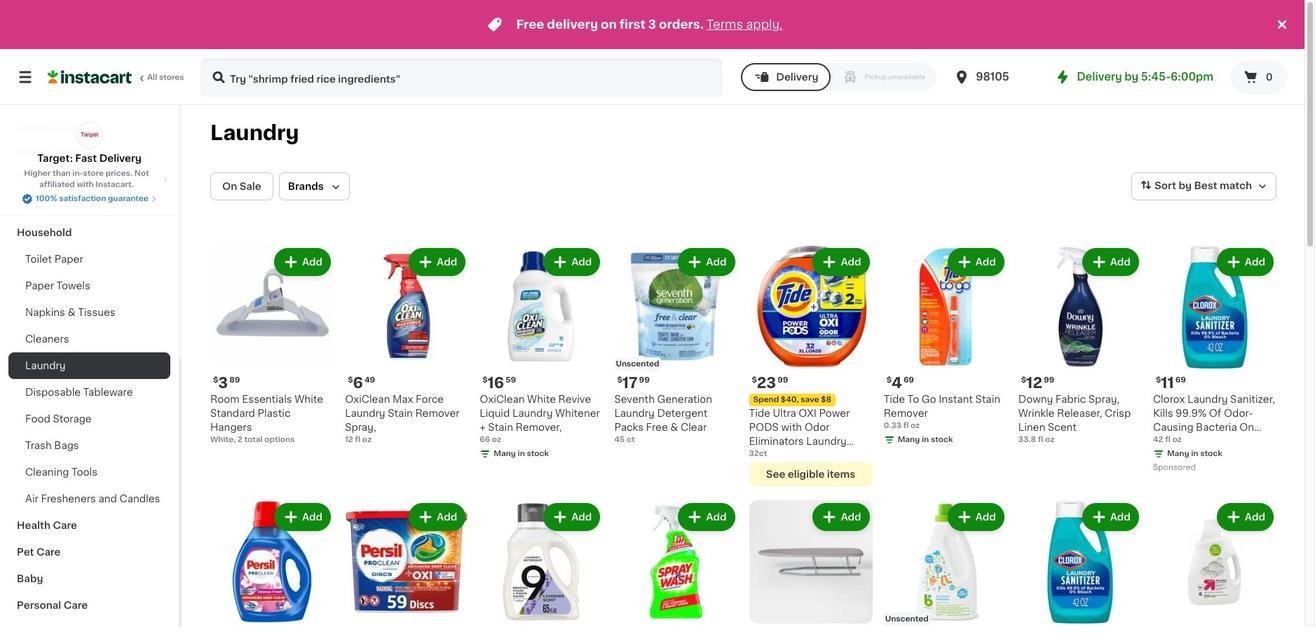Task type: locate. For each thing, give the bounding box(es) containing it.
stock down tide to go instant stain remover 0.33 fl oz
[[931, 436, 953, 444]]

1 horizontal spatial 3
[[648, 19, 656, 30]]

0 horizontal spatial 3
[[218, 376, 228, 391]]

1 vertical spatial by
[[1179, 181, 1192, 191]]

stock for 16
[[527, 450, 549, 458]]

1 horizontal spatial remover
[[884, 409, 928, 419]]

bags
[[54, 441, 79, 451]]

in down tide to go instant stain remover 0.33 fl oz
[[922, 436, 929, 444]]

see
[[766, 470, 785, 480]]

store
[[83, 170, 104, 177]]

0 vertical spatial 12
[[1026, 376, 1042, 391]]

1 remover from the left
[[415, 409, 460, 419]]

1 vertical spatial 3
[[218, 376, 228, 391]]

1 horizontal spatial paper
[[54, 254, 83, 264]]

food storage
[[25, 414, 92, 424]]

higher than in-store prices. not affiliated with instacart.
[[24, 170, 149, 189]]

69 right 11
[[1175, 377, 1186, 384]]

pet care
[[17, 548, 61, 557]]

remover inside tide to go instant stain remover 0.33 fl oz
[[884, 409, 928, 419]]

0 vertical spatial with
[[77, 181, 94, 189]]

0 horizontal spatial 12
[[345, 436, 353, 444]]

remover for go
[[884, 409, 928, 419]]

liquid
[[480, 409, 510, 419]]

99 for 23
[[778, 377, 788, 384]]

spray, down $ 6 49
[[345, 423, 376, 433]]

0 horizontal spatial by
[[1125, 72, 1139, 82]]

& left tissues
[[68, 308, 76, 318]]

delivery left 5:45-
[[1077, 72, 1122, 82]]

tide up pods
[[749, 409, 770, 419]]

100%
[[36, 195, 57, 203]]

0 horizontal spatial paper
[[25, 281, 54, 291]]

laundry down cleaners at the left of the page
[[25, 361, 66, 371]]

2 horizontal spatial stain
[[975, 395, 1000, 405]]

12 down "6" on the bottom left of page
[[345, 436, 353, 444]]

essentials
[[242, 395, 292, 405]]

personal
[[17, 601, 61, 611]]

delivery down apply. at right
[[776, 72, 818, 82]]

storage
[[53, 414, 92, 424]]

laundry
[[210, 123, 299, 143], [25, 361, 66, 371], [1188, 395, 1228, 405], [345, 409, 385, 419], [512, 409, 553, 419], [614, 409, 655, 419], [806, 437, 847, 447], [1153, 437, 1193, 447]]

causing
[[1153, 423, 1194, 433]]

health
[[17, 521, 50, 531]]

many down 0.33
[[898, 436, 920, 444]]

cleaning
[[25, 468, 69, 477]]

1 horizontal spatial many
[[898, 436, 920, 444]]

99 inside $ 17 99
[[639, 377, 650, 384]]

1 99 from the left
[[639, 377, 650, 384]]

with inside tide ultra oxi power pods with odor eliminators laundry detergent pacs
[[781, 423, 802, 433]]

detergent down eliminators
[[749, 451, 799, 461]]

0 horizontal spatial in
[[518, 450, 525, 458]]

2 horizontal spatial stock
[[1200, 450, 1222, 458]]

air
[[25, 494, 38, 504]]

69 right 4
[[904, 377, 914, 384]]

98105
[[976, 72, 1009, 82]]

2 white from the left
[[527, 395, 556, 405]]

detergent down the 'generation' at the bottom of page
[[657, 409, 708, 419]]

Search field
[[202, 59, 722, 95]]

6 $ from the left
[[887, 377, 892, 384]]

tide down 4
[[884, 395, 905, 405]]

1 vertical spatial free
[[646, 423, 668, 433]]

0 vertical spatial tide
[[884, 395, 905, 405]]

99 for 12
[[1044, 377, 1055, 384]]

2 horizontal spatial delivery
[[1077, 72, 1122, 82]]

pet
[[17, 548, 34, 557]]

with down in-
[[77, 181, 94, 189]]

99 inside $ 23 99
[[778, 377, 788, 384]]

care for pet care
[[36, 548, 61, 557]]

0 vertical spatial spray,
[[1089, 395, 1120, 405]]

many for 11
[[1167, 450, 1189, 458]]

not
[[134, 170, 149, 177]]

fl right 42
[[1165, 436, 1171, 444]]

many down liquid
[[494, 450, 516, 458]]

1 white from the left
[[295, 395, 323, 405]]

& inside seventh generation laundry detergent packs free & clear 45 ct
[[670, 423, 678, 433]]

white up the remover,
[[527, 395, 556, 405]]

product group containing 6
[[345, 245, 468, 446]]

7 $ from the left
[[1021, 377, 1026, 384]]

with down ultra at bottom
[[781, 423, 802, 433]]

force
[[416, 395, 444, 405]]

$ inside $ 16 59
[[482, 377, 488, 384]]

4
[[892, 376, 902, 391]]

$ up 0.33
[[887, 377, 892, 384]]

1 horizontal spatial stain
[[488, 423, 513, 433]]

on down odor-
[[1240, 423, 1254, 433]]

1 vertical spatial detergent
[[749, 451, 799, 461]]

care for health care
[[53, 521, 77, 531]]

1 horizontal spatial spray,
[[1089, 395, 1120, 405]]

tide inside tide ultra oxi power pods with odor eliminators laundry detergent pacs
[[749, 409, 770, 419]]

& for napkins
[[68, 308, 76, 318]]

2 oxiclean from the left
[[480, 395, 525, 405]]

on left the sale
[[222, 182, 237, 191]]

product group containing 16
[[480, 245, 603, 463]]

$ inside $ 4 69
[[887, 377, 892, 384]]

0 vertical spatial by
[[1125, 72, 1139, 82]]

fl right "33.8"
[[1038, 436, 1043, 444]]

spray, up crisp
[[1089, 395, 1120, 405]]

generation
[[657, 395, 712, 405]]

care down fresheners
[[53, 521, 77, 531]]

many up sponsored badge image
[[1167, 450, 1189, 458]]

0
[[1266, 72, 1273, 82]]

soda
[[17, 121, 43, 131]]

higher
[[24, 170, 51, 177]]

food storage link
[[8, 406, 170, 433]]

$ inside $ 3 89
[[213, 377, 218, 384]]

2 vertical spatial care
[[64, 601, 88, 611]]

laundry down the "odor"
[[806, 437, 847, 447]]

stock for 4
[[931, 436, 953, 444]]

1 vertical spatial stain
[[388, 409, 413, 419]]

99 right the '23'
[[778, 377, 788, 384]]

in for 11
[[1191, 450, 1198, 458]]

$ left 59
[[482, 377, 488, 384]]

1 vertical spatial paper
[[25, 281, 54, 291]]

1 horizontal spatial stock
[[931, 436, 953, 444]]

0 horizontal spatial stock
[[527, 450, 549, 458]]

add button
[[275, 250, 330, 275], [410, 250, 464, 275], [545, 250, 599, 275], [679, 250, 734, 275], [814, 250, 868, 275], [949, 250, 1003, 275], [1084, 250, 1138, 275], [1218, 250, 1272, 275], [275, 505, 330, 530], [410, 505, 464, 530], [545, 505, 599, 530], [679, 505, 734, 530], [814, 505, 868, 530], [949, 505, 1003, 530], [1084, 505, 1138, 530], [1218, 505, 1272, 530]]

0 horizontal spatial spray,
[[345, 423, 376, 433]]

1 oxiclean from the left
[[345, 395, 390, 405]]

many in stock up sponsored badge image
[[1167, 450, 1222, 458]]

care down "baby" link
[[64, 601, 88, 611]]

2 99 from the left
[[778, 377, 788, 384]]

0 horizontal spatial on
[[222, 182, 237, 191]]

by inside best match sort by field
[[1179, 181, 1192, 191]]

sort by
[[1155, 181, 1192, 191]]

see eligible items
[[766, 470, 855, 480]]

1 horizontal spatial tide
[[884, 395, 905, 405]]

tide inside tide to go instant stain remover 0.33 fl oz
[[884, 395, 905, 405]]

3 99 from the left
[[1044, 377, 1055, 384]]

1 69 from the left
[[904, 377, 914, 384]]

3 right first
[[648, 19, 656, 30]]

1 horizontal spatial in
[[922, 436, 929, 444]]

0 horizontal spatial unscented
[[616, 360, 659, 368]]

0 vertical spatial free
[[516, 19, 544, 30]]

stain inside oxiclean max force laundry stain remover spray, 12 fl oz
[[388, 409, 413, 419]]

$ inside $ 6 49
[[348, 377, 353, 384]]

2 remover from the left
[[884, 409, 928, 419]]

0 vertical spatial stain
[[975, 395, 1000, 405]]

care right pet
[[36, 548, 61, 557]]

69
[[904, 377, 914, 384], [1175, 377, 1186, 384]]

2 $ from the left
[[348, 377, 353, 384]]

0 vertical spatial 3
[[648, 19, 656, 30]]

Best match Sort by field
[[1132, 172, 1277, 200]]

1 horizontal spatial 69
[[1175, 377, 1186, 384]]

1 horizontal spatial 99
[[778, 377, 788, 384]]

1 horizontal spatial white
[[527, 395, 556, 405]]

soda & water
[[17, 121, 86, 131]]

stock down the remover,
[[527, 450, 549, 458]]

5 $ from the left
[[752, 377, 757, 384]]

None search field
[[200, 57, 723, 97]]

1 horizontal spatial with
[[781, 423, 802, 433]]

8 $ from the left
[[1156, 377, 1161, 384]]

remover for force
[[415, 409, 460, 419]]

oxiclean inside oxiclean white revive liquid laundry whitener + stain remover, 66 oz
[[480, 395, 525, 405]]

laundry up the remover,
[[512, 409, 553, 419]]

42
[[1153, 436, 1163, 444]]

1 horizontal spatial free
[[646, 423, 668, 433]]

& left the clear
[[670, 423, 678, 433]]

stain right instant
[[975, 395, 1000, 405]]

oxiclean for liquid
[[480, 395, 525, 405]]

product group containing 23
[[749, 245, 873, 487]]

by left 5:45-
[[1125, 72, 1139, 82]]

downy fabric spray, wrinkle releaser, crisp linen scent 33.8 fl oz
[[1018, 395, 1131, 444]]

$ inside $ 11 69
[[1156, 377, 1161, 384]]

1 $ from the left
[[213, 377, 218, 384]]

4 $ from the left
[[617, 377, 622, 384]]

in down the remover,
[[518, 450, 525, 458]]

0 vertical spatial on
[[222, 182, 237, 191]]

many in stock
[[898, 436, 953, 444], [494, 450, 549, 458], [1167, 450, 1222, 458]]

whitener
[[555, 409, 600, 419]]

laundry inside seventh generation laundry detergent packs free & clear 45 ct
[[614, 409, 655, 419]]

99 up downy
[[1044, 377, 1055, 384]]

0 horizontal spatial oxiclean
[[345, 395, 390, 405]]

$ 16 59
[[482, 376, 516, 391]]

white right the essentials
[[295, 395, 323, 405]]

0 horizontal spatial tide
[[749, 409, 770, 419]]

0 horizontal spatial with
[[77, 181, 94, 189]]

$ 11 69
[[1156, 376, 1186, 391]]

delivery
[[1077, 72, 1122, 82], [776, 72, 818, 82], [99, 154, 141, 163]]

oz down $ 6 49
[[362, 436, 372, 444]]

white,
[[210, 436, 236, 444]]

2 69 from the left
[[1175, 377, 1186, 384]]

2 horizontal spatial many
[[1167, 450, 1189, 458]]

health care link
[[8, 512, 170, 539]]

service type group
[[741, 63, 937, 91]]

fl inside tide to go instant stain remover 0.33 fl oz
[[903, 422, 909, 430]]

$ inside $ 23 99
[[752, 377, 757, 384]]

oxiclean inside oxiclean max force laundry stain remover spray, 12 fl oz
[[345, 395, 390, 405]]

by
[[1125, 72, 1139, 82], [1179, 181, 1192, 191]]

1 vertical spatial with
[[781, 423, 802, 433]]

1 vertical spatial tide
[[749, 409, 770, 419]]

disposable tableware link
[[8, 379, 170, 406]]

remover,
[[516, 423, 562, 433]]

0 horizontal spatial 99
[[639, 377, 650, 384]]

oxiclean down $ 6 49
[[345, 395, 390, 405]]

laundry down $ 6 49
[[345, 409, 385, 419]]

higher than in-store prices. not affiliated with instacart. link
[[11, 168, 168, 191]]

spray,
[[1089, 395, 1120, 405], [345, 423, 376, 433]]

laundry inside oxiclean max force laundry stain remover spray, 12 fl oz
[[345, 409, 385, 419]]

$ inside $ 12 99
[[1021, 377, 1026, 384]]

water
[[56, 121, 86, 131]]

0 horizontal spatial detergent
[[657, 409, 708, 419]]

69 inside $ 11 69
[[1175, 377, 1186, 384]]

instant
[[939, 395, 973, 405]]

0 vertical spatial paper
[[54, 254, 83, 264]]

$ inside $ 17 99
[[617, 377, 622, 384]]

with inside 'higher than in-store prices. not affiliated with instacart.'
[[77, 181, 94, 189]]

by inside the "delivery by 5:45-6:00pm" "link"
[[1125, 72, 1139, 82]]

product group
[[210, 245, 334, 446], [345, 245, 468, 446], [480, 245, 603, 463], [614, 245, 738, 446], [749, 245, 873, 487], [884, 245, 1007, 449], [1018, 245, 1142, 446], [1153, 245, 1277, 475], [210, 501, 334, 627], [345, 501, 468, 627], [480, 501, 603, 627], [614, 501, 738, 627], [749, 501, 873, 627], [884, 501, 1007, 627], [1018, 501, 1142, 627], [1153, 501, 1277, 627]]

99.9%
[[1176, 409, 1207, 419]]

0 vertical spatial unscented
[[616, 360, 659, 368]]

0 horizontal spatial free
[[516, 19, 544, 30]]

0 vertical spatial care
[[53, 521, 77, 531]]

0 vertical spatial detergent
[[657, 409, 708, 419]]

& left tea
[[54, 148, 62, 158]]

remover down to
[[884, 409, 928, 419]]

free left delivery
[[516, 19, 544, 30]]

product group containing 11
[[1153, 245, 1277, 475]]

oz right 66
[[492, 436, 501, 444]]

& right soda
[[45, 121, 53, 131]]

oz right 0.33
[[911, 422, 920, 430]]

2 horizontal spatial in
[[1191, 450, 1198, 458]]

1 vertical spatial unscented
[[885, 616, 929, 623]]

1 vertical spatial spray,
[[345, 423, 376, 433]]

pantry
[[17, 201, 50, 211]]

fl down "6" on the bottom left of page
[[355, 436, 360, 444]]

delivery up prices.
[[99, 154, 141, 163]]

6
[[353, 376, 363, 391]]

$ left "89"
[[213, 377, 218, 384]]

coffee & tea link
[[8, 140, 170, 166]]

oz inside oxiclean white revive liquid laundry whitener + stain remover, 66 oz
[[492, 436, 501, 444]]

health care
[[17, 521, 77, 531]]

many in stock for 11
[[1167, 450, 1222, 458]]

1 horizontal spatial detergent
[[749, 451, 799, 461]]

delivery inside button
[[776, 72, 818, 82]]

1 horizontal spatial oxiclean
[[480, 395, 525, 405]]

first
[[620, 19, 646, 30]]

99 right 17 on the bottom of page
[[639, 377, 650, 384]]

$ up clorox
[[1156, 377, 1161, 384]]

1 vertical spatial on
[[1240, 423, 1254, 433]]

laundry inside oxiclean white revive liquid laundry whitener + stain remover, 66 oz
[[512, 409, 553, 419]]

crisp
[[1105, 409, 1131, 419]]

0 horizontal spatial remover
[[415, 409, 460, 419]]

0 horizontal spatial stain
[[388, 409, 413, 419]]

3 $ from the left
[[482, 377, 488, 384]]

99 inside $ 12 99
[[1044, 377, 1055, 384]]

room essentials white standard plastic hangers white, 2 total options
[[210, 395, 323, 444]]

0 horizontal spatial many
[[494, 450, 516, 458]]

1 horizontal spatial delivery
[[776, 72, 818, 82]]

12 up downy
[[1026, 376, 1042, 391]]

many for 4
[[898, 436, 920, 444]]

stain inside tide to go instant stain remover 0.33 fl oz
[[975, 395, 1000, 405]]

fl inside downy fabric spray, wrinkle releaser, crisp linen scent 33.8 fl oz
[[1038, 436, 1043, 444]]

&
[[45, 121, 53, 131], [54, 148, 62, 158], [68, 308, 76, 318], [670, 423, 678, 433]]

1 vertical spatial 12
[[345, 436, 353, 444]]

2 horizontal spatial 99
[[1044, 377, 1055, 384]]

oxiclean up liquid
[[480, 395, 525, 405]]

1 vertical spatial care
[[36, 548, 61, 557]]

many for 16
[[494, 450, 516, 458]]

delivery inside "link"
[[1077, 72, 1122, 82]]

3 left "89"
[[218, 376, 228, 391]]

many in stock down the remover,
[[494, 450, 549, 458]]

food
[[25, 414, 50, 424]]

stock down bacteria
[[1200, 450, 1222, 458]]

many
[[898, 436, 920, 444], [494, 450, 516, 458], [1167, 450, 1189, 458]]

1 horizontal spatial many in stock
[[898, 436, 953, 444]]

fl right 0.33
[[903, 422, 909, 430]]

many in stock down tide to go instant stain remover 0.33 fl oz
[[898, 436, 953, 444]]

detergent inside tide ultra oxi power pods with odor eliminators laundry detergent pacs
[[749, 451, 799, 461]]

11
[[1161, 376, 1174, 391]]

oz down "scent"
[[1045, 436, 1054, 444]]

stain down liquid
[[488, 423, 513, 433]]

tide for tide to go instant stain remover 0.33 fl oz
[[884, 395, 905, 405]]

in up sponsored badge image
[[1191, 450, 1198, 458]]

on
[[601, 19, 617, 30]]

and
[[98, 494, 117, 504]]

$ left 49 at the bottom left of page
[[348, 377, 353, 384]]

affiliated
[[39, 181, 75, 189]]

69 for 11
[[1175, 377, 1186, 384]]

1 horizontal spatial on
[[1240, 423, 1254, 433]]

by for delivery
[[1125, 72, 1139, 82]]

paper up towels
[[54, 254, 83, 264]]

0 horizontal spatial 69
[[904, 377, 914, 384]]

target: fast delivery logo image
[[76, 122, 103, 149]]

spend
[[753, 396, 779, 404]]

fl
[[903, 422, 909, 430], [355, 436, 360, 444], [1038, 436, 1043, 444], [1165, 436, 1171, 444]]

$ up spend at the right of the page
[[752, 377, 757, 384]]

free
[[516, 19, 544, 30], [646, 423, 668, 433]]

white inside room essentials white standard plastic hangers white, 2 total options
[[295, 395, 323, 405]]

1 horizontal spatial by
[[1179, 181, 1192, 191]]

$ up seventh
[[617, 377, 622, 384]]

2 horizontal spatial many in stock
[[1167, 450, 1222, 458]]

0 horizontal spatial many in stock
[[494, 450, 549, 458]]

free right packs
[[646, 423, 668, 433]]

fast
[[75, 154, 97, 163]]

69 inside $ 4 69
[[904, 377, 914, 384]]

$ up downy
[[1021, 377, 1026, 384]]

by right sort
[[1179, 181, 1192, 191]]

stores
[[159, 74, 184, 81]]

2 vertical spatial stain
[[488, 423, 513, 433]]

oz inside oxiclean max force laundry stain remover spray, 12 fl oz
[[362, 436, 372, 444]]

stain down max
[[388, 409, 413, 419]]

paper towels link
[[8, 273, 170, 299]]

soda & water link
[[8, 113, 170, 140]]

remover down force at the bottom left
[[415, 409, 460, 419]]

paper down toilet
[[25, 281, 54, 291]]

laundry down seventh
[[614, 409, 655, 419]]

1 horizontal spatial unscented
[[885, 616, 929, 623]]

spray, inside downy fabric spray, wrinkle releaser, crisp linen scent 33.8 fl oz
[[1089, 395, 1120, 405]]

remover inside oxiclean max force laundry stain remover spray, 12 fl oz
[[415, 409, 460, 419]]

59
[[506, 377, 516, 384]]

baby
[[17, 574, 43, 584]]

trash bags
[[25, 441, 79, 451]]

linen
[[1018, 423, 1045, 433]]

sanitizer,
[[1230, 395, 1275, 405]]

0 horizontal spatial white
[[295, 395, 323, 405]]

unscented button
[[884, 501, 1007, 627]]

unscented inside product group
[[616, 360, 659, 368]]

product group containing 12
[[1018, 245, 1142, 446]]



Task type: describe. For each thing, give the bounding box(es) containing it.
tide for tide ultra oxi power pods with odor eliminators laundry detergent pacs
[[749, 409, 770, 419]]

product group containing 3
[[210, 245, 334, 446]]

delivery
[[547, 19, 598, 30]]

scent
[[1048, 423, 1077, 433]]

hangers
[[210, 423, 252, 433]]

on inside button
[[222, 182, 237, 191]]

free inside limited time offer region
[[516, 19, 544, 30]]

all
[[147, 74, 157, 81]]

0 button
[[1230, 60, 1288, 94]]

$8
[[821, 396, 831, 404]]

brands
[[288, 182, 324, 191]]

on sale
[[222, 182, 261, 191]]

pantry link
[[8, 193, 170, 219]]

white inside oxiclean white revive liquid laundry whitener + stain remover, 66 oz
[[527, 395, 556, 405]]

wrinkle
[[1018, 409, 1055, 419]]

product group containing 4
[[884, 245, 1007, 449]]

prices.
[[106, 170, 133, 177]]

standard
[[210, 409, 255, 419]]

many in stock for 4
[[898, 436, 953, 444]]

$ for 23
[[752, 377, 757, 384]]

paper inside "link"
[[54, 254, 83, 264]]

spray, inside oxiclean max force laundry stain remover spray, 12 fl oz
[[345, 423, 376, 433]]

of
[[1209, 409, 1221, 419]]

disposable tableware
[[25, 388, 133, 397]]

oxi
[[799, 409, 817, 419]]

in for 4
[[922, 436, 929, 444]]

target: fast delivery
[[37, 154, 141, 163]]

free delivery on first 3 orders. terms apply.
[[516, 19, 783, 30]]

12 inside oxiclean max force laundry stain remover spray, 12 fl oz
[[345, 436, 353, 444]]

stain for laundry
[[388, 409, 413, 419]]

kills
[[1153, 409, 1173, 419]]

all stores
[[147, 74, 184, 81]]

releaser,
[[1057, 409, 1102, 419]]

sale
[[240, 182, 261, 191]]

laundry link
[[8, 353, 170, 379]]

0.33
[[884, 422, 902, 430]]

many in stock for 16
[[494, 450, 549, 458]]

$ for 11
[[1156, 377, 1161, 384]]

clear
[[681, 423, 707, 433]]

plastic
[[258, 409, 291, 419]]

drinks
[[53, 175, 86, 184]]

23
[[757, 376, 776, 391]]

napkins & tissues
[[25, 308, 115, 318]]

$ for 3
[[213, 377, 218, 384]]

instacart.
[[96, 181, 134, 189]]

6:00pm
[[1171, 72, 1213, 82]]

in-
[[72, 170, 83, 177]]

69 for 4
[[904, 377, 914, 384]]

laundry inside tide ultra oxi power pods with odor eliminators laundry detergent pacs
[[806, 437, 847, 447]]

0 horizontal spatial delivery
[[99, 154, 141, 163]]

orders.
[[659, 19, 704, 30]]

$ for 17
[[617, 377, 622, 384]]

stain inside oxiclean white revive liquid laundry whitener + stain remover, 66 oz
[[488, 423, 513, 433]]

oz inside tide to go instant stain remover 0.33 fl oz
[[911, 422, 920, 430]]

care for personal care
[[64, 601, 88, 611]]

items
[[827, 470, 855, 480]]

fl inside oxiclean max force laundry stain remover spray, 12 fl oz
[[355, 436, 360, 444]]

stain for instant
[[975, 395, 1000, 405]]

save
[[801, 396, 819, 404]]

& for coffee
[[54, 148, 62, 158]]

toilet paper link
[[8, 246, 170, 273]]

best
[[1194, 181, 1217, 191]]

coffee
[[17, 148, 52, 158]]

delivery for delivery by 5:45-6:00pm
[[1077, 72, 1122, 82]]

tableware
[[83, 388, 133, 397]]

by for sort
[[1179, 181, 1192, 191]]

$ 6 49
[[348, 376, 375, 391]]

sort
[[1155, 181, 1176, 191]]

detergent inside seventh generation laundry detergent packs free & clear 45 ct
[[657, 409, 708, 419]]

instacart logo image
[[48, 69, 132, 86]]

product group containing 17
[[614, 245, 738, 446]]

sports
[[17, 175, 51, 184]]

total
[[244, 436, 263, 444]]

air fresheners and candles
[[25, 494, 160, 504]]

33.8
[[1018, 436, 1036, 444]]

go
[[922, 395, 936, 405]]

clorox laundry sanitizer, kills 99.9% of odor- causing bacteria on laundry
[[1153, 395, 1275, 447]]

2
[[238, 436, 242, 444]]

$ for 16
[[482, 377, 488, 384]]

1 horizontal spatial 12
[[1026, 376, 1042, 391]]

32ct
[[749, 450, 767, 458]]

$ 12 99
[[1021, 376, 1055, 391]]

personal care
[[17, 601, 88, 611]]

juice link
[[8, 86, 170, 113]]

100% satisfaction guarantee
[[36, 195, 149, 203]]

seventh
[[614, 395, 655, 405]]

$ for 12
[[1021, 377, 1026, 384]]

cleaners
[[25, 334, 69, 344]]

99 for 17
[[639, 377, 650, 384]]

tide ultra oxi power pods with odor eliminators laundry detergent pacs
[[749, 409, 850, 461]]

delivery by 5:45-6:00pm
[[1077, 72, 1213, 82]]

$ for 6
[[348, 377, 353, 384]]

ultra
[[773, 409, 796, 419]]

stock for 11
[[1200, 450, 1222, 458]]

unscented inside button
[[885, 616, 929, 623]]

$ for 4
[[887, 377, 892, 384]]

tea
[[65, 148, 83, 158]]

laundry up 'of'
[[1188, 395, 1228, 405]]

delivery button
[[741, 63, 831, 91]]

oz down "causing"
[[1172, 436, 1182, 444]]

3 inside limited time offer region
[[648, 19, 656, 30]]

laundry down "causing"
[[1153, 437, 1193, 447]]

on inside clorox laundry sanitizer, kills 99.9% of odor- causing bacteria on laundry
[[1240, 423, 1254, 433]]

in for 16
[[518, 450, 525, 458]]

+
[[480, 423, 486, 433]]

odor-
[[1224, 409, 1253, 419]]

trash bags link
[[8, 433, 170, 459]]

delivery for delivery
[[776, 72, 818, 82]]

satisfaction
[[59, 195, 106, 203]]

oxiclean for laundry
[[345, 395, 390, 405]]

oz inside downy fabric spray, wrinkle releaser, crisp linen scent 33.8 fl oz
[[1045, 436, 1054, 444]]

3 inside product group
[[218, 376, 228, 391]]

baby link
[[8, 566, 170, 592]]

tide to go instant stain remover 0.33 fl oz
[[884, 395, 1000, 430]]

towels
[[56, 281, 90, 291]]

$ 3 89
[[213, 376, 240, 391]]

100% satisfaction guarantee button
[[22, 191, 157, 205]]

laundry up the sale
[[210, 123, 299, 143]]

paper towels
[[25, 281, 90, 291]]

spend $40, save $8
[[753, 396, 831, 404]]

all stores link
[[48, 57, 185, 97]]

17
[[622, 376, 638, 391]]

42 fl oz
[[1153, 436, 1182, 444]]

& for soda
[[45, 121, 53, 131]]

to
[[908, 395, 919, 405]]

clorox
[[1153, 395, 1185, 405]]

eliminators
[[749, 437, 804, 447]]

match
[[1220, 181, 1252, 191]]

5:45-
[[1141, 72, 1171, 82]]

household
[[17, 228, 72, 238]]

free inside seventh generation laundry detergent packs free & clear 45 ct
[[646, 423, 668, 433]]

sponsored badge image
[[1153, 464, 1195, 472]]

89
[[229, 377, 240, 384]]

best match
[[1194, 181, 1252, 191]]

napkins & tissues link
[[8, 299, 170, 326]]

limited time offer region
[[0, 0, 1274, 49]]



Task type: vqa. For each thing, say whether or not it's contained in the screenshot.
the left 18
no



